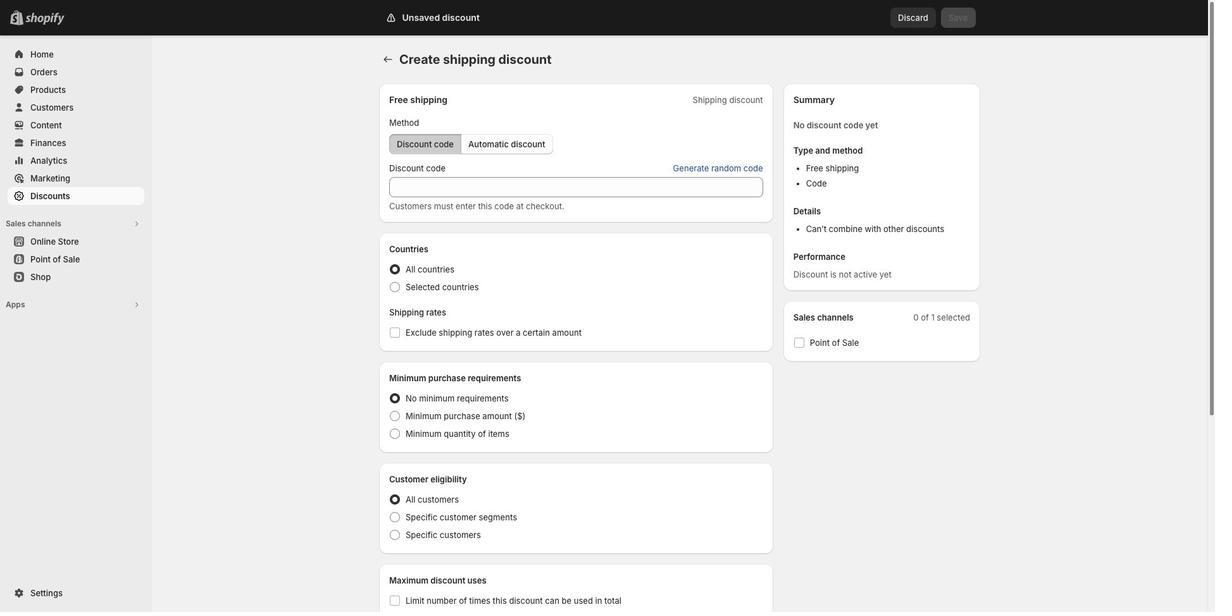 Task type: describe. For each thing, give the bounding box(es) containing it.
shopify image
[[25, 13, 65, 25]]



Task type: vqa. For each thing, say whether or not it's contained in the screenshot.
Pagination element
no



Task type: locate. For each thing, give the bounding box(es) containing it.
None text field
[[389, 177, 763, 197]]



